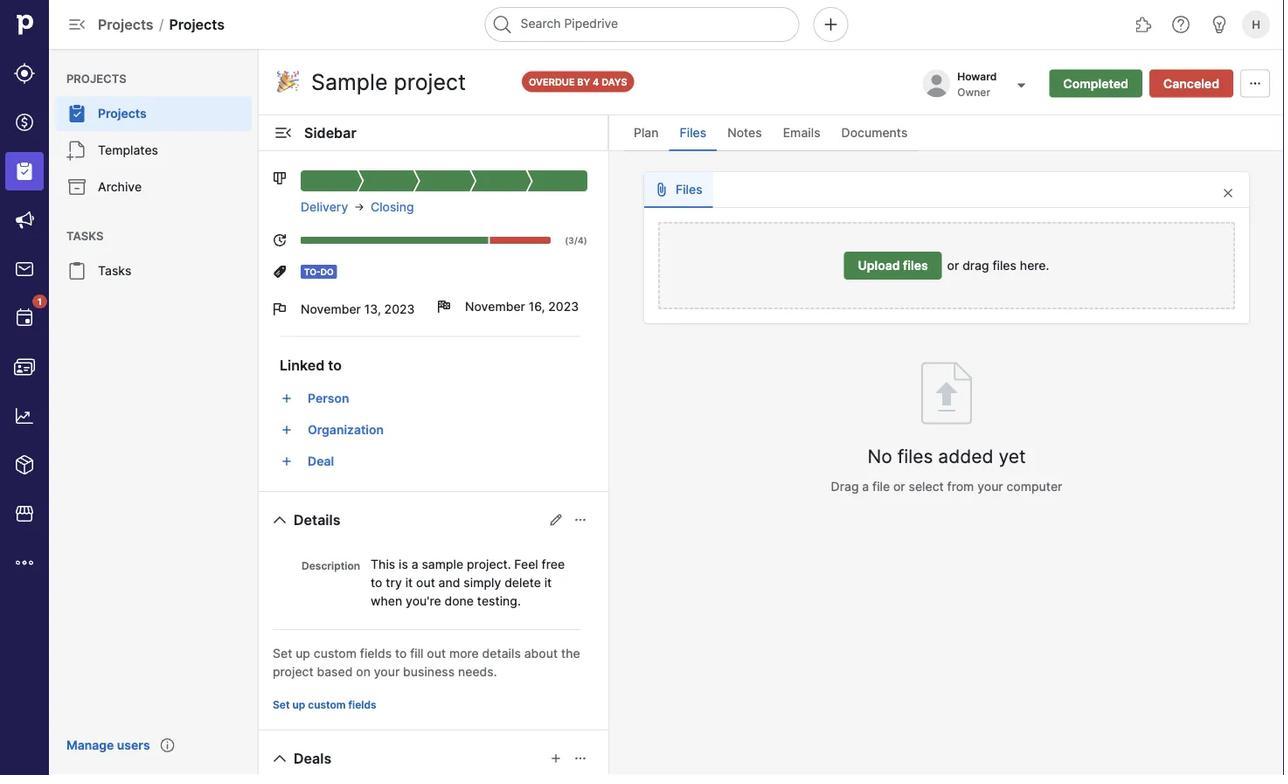 Task type: describe. For each thing, give the bounding box(es) containing it.
by
[[578, 76, 591, 87]]

this
[[371, 557, 396, 572]]

archive link
[[56, 170, 252, 205]]

0 vertical spatial or
[[948, 258, 960, 273]]

person
[[308, 391, 349, 406]]

projects inside menu item
[[98, 106, 147, 121]]

1
[[38, 297, 42, 307]]

set up custom fields link
[[266, 695, 384, 716]]

set up custom fields button
[[266, 695, 384, 716]]

custom for set up custom fields
[[308, 699, 346, 712]]

to inside this is a sample project. feel free to try it out and simply delete it when you're done testing.
[[371, 576, 383, 590]]

yet
[[999, 446, 1027, 468]]

contacts image
[[14, 357, 35, 378]]

Search Pipedrive field
[[485, 7, 800, 42]]

1 it from the left
[[406, 576, 413, 590]]

0 vertical spatial /
[[159, 16, 164, 33]]

organization button
[[301, 416, 588, 444]]

products image
[[14, 455, 35, 476]]

linked to
[[280, 357, 342, 374]]

1 vertical spatial tasks
[[98, 264, 132, 279]]

0 vertical spatial files
[[680, 126, 707, 140]]

details
[[483, 646, 521, 661]]

fill
[[410, 646, 424, 661]]

details
[[294, 512, 341, 529]]

files for upload files
[[904, 258, 929, 273]]

deals button
[[266, 745, 339, 773]]

howard owner
[[958, 70, 997, 99]]

based
[[317, 665, 353, 680]]

h button
[[1239, 7, 1274, 42]]

drag
[[832, 480, 859, 495]]

november 13, 2023 button
[[273, 290, 423, 330]]

file
[[873, 480, 891, 495]]

home image
[[11, 11, 38, 38]]

about
[[525, 646, 558, 661]]

more
[[450, 646, 479, 661]]

upload
[[859, 258, 901, 273]]

0 horizontal spatial 4
[[578, 235, 584, 246]]

to inside set up custom fields to fill out more details about the project based on your business needs.
[[395, 646, 407, 661]]

color primary image inside deals button
[[269, 749, 290, 770]]

2023 for november 16, 2023
[[549, 300, 579, 314]]

set up custom fields to fill out more details about the project based on your business needs.
[[273, 646, 581, 680]]

november for november 13, 2023
[[301, 302, 361, 317]]

no
[[868, 446, 893, 468]]

manage
[[66, 739, 114, 754]]

users
[[117, 739, 150, 754]]

color undefined image for projects
[[66, 103, 87, 124]]

description
[[302, 560, 360, 573]]

november 13, 2023
[[301, 302, 415, 317]]

sidebar
[[304, 124, 357, 141]]

this is a sample project. feel free to try it out and simply delete it when you're done testing.
[[371, 557, 565, 609]]

you're
[[406, 594, 441, 609]]

fields for set up custom fields to fill out more details about the project based on your business needs.
[[360, 646, 392, 661]]

projects image
[[14, 161, 35, 182]]

canceled button
[[1150, 70, 1234, 98]]

drag a file or select from your computer
[[832, 480, 1063, 495]]

and
[[439, 576, 461, 590]]

computer
[[1007, 480, 1063, 495]]

free
[[542, 557, 565, 572]]

november 16, 2023
[[465, 300, 579, 314]]

done
[[445, 594, 474, 609]]

sample
[[422, 557, 464, 572]]

color undefined image for archive
[[66, 177, 87, 198]]

color primary image inside november 16, 2023 button
[[437, 300, 451, 314]]

campaigns image
[[14, 210, 35, 231]]

emails
[[783, 126, 821, 140]]

overdue by 4 days
[[529, 76, 628, 87]]

organization
[[308, 423, 384, 438]]

deals image
[[14, 112, 35, 133]]

days
[[602, 76, 628, 87]]

overdue
[[529, 76, 575, 87]]

or drag files here.
[[948, 258, 1050, 273]]

files right drag
[[993, 258, 1017, 273]]

leads image
[[14, 63, 35, 84]]

closing
[[371, 200, 414, 215]]

your inside set up custom fields to fill out more details about the project based on your business needs.
[[374, 665, 400, 680]]

delete
[[505, 576, 541, 590]]

deals
[[294, 751, 332, 768]]

h
[[1253, 17, 1261, 31]]

notes
[[728, 126, 763, 140]]

needs.
[[458, 665, 497, 680]]

the
[[561, 646, 581, 661]]

color undefined image for templates
[[66, 140, 87, 161]]

color active image for deal
[[280, 455, 294, 469]]

more image
[[14, 553, 35, 574]]

canceled
[[1164, 76, 1220, 91]]

1 vertical spatial or
[[894, 480, 906, 495]]

here.
[[1021, 258, 1050, 273]]

linked
[[280, 357, 325, 374]]



Task type: locate. For each thing, give the bounding box(es) containing it.
upload files button
[[845, 252, 943, 280]]

1 horizontal spatial 4
[[593, 76, 600, 87]]

4
[[593, 76, 600, 87], [578, 235, 584, 246]]

a inside this is a sample project. feel free to try it out and simply delete it when you're done testing.
[[412, 557, 419, 572]]

set inside set up custom fields to fill out more details about the project based on your business needs.
[[273, 646, 292, 661]]

files right upload
[[904, 258, 929, 273]]

select
[[909, 480, 944, 495]]

1 horizontal spatial /
[[575, 235, 578, 246]]

out inside this is a sample project. feel free to try it out and simply delete it when you're done testing.
[[416, 576, 435, 590]]

0 horizontal spatial a
[[412, 557, 419, 572]]

0 horizontal spatial /
[[159, 16, 164, 33]]

custom
[[314, 646, 357, 661], [308, 699, 346, 712]]

)
[[584, 235, 588, 246]]

color undefined image
[[14, 308, 35, 329]]

1 color undefined image from the top
[[66, 103, 87, 124]]

upload files
[[859, 258, 929, 273]]

to left the try at the left of page
[[371, 576, 383, 590]]

1 horizontal spatial to
[[371, 576, 383, 590]]

0 vertical spatial color active image
[[280, 392, 294, 406]]

to
[[328, 357, 342, 374], [371, 576, 383, 590], [395, 646, 407, 661]]

1 set from the top
[[273, 646, 292, 661]]

transfer ownership image
[[1011, 75, 1032, 96]]

tasks
[[66, 229, 103, 243], [98, 264, 132, 279]]

0 vertical spatial to
[[328, 357, 342, 374]]

1 horizontal spatial or
[[948, 258, 960, 273]]

is
[[399, 557, 408, 572]]

on
[[356, 665, 371, 680]]

deal button
[[301, 448, 588, 476]]

1 vertical spatial /
[[575, 235, 578, 246]]

1 vertical spatial a
[[412, 557, 419, 572]]

november inside button
[[465, 300, 526, 314]]

2 it from the left
[[545, 576, 552, 590]]

up up the 'project'
[[296, 646, 310, 661]]

2 vertical spatial to
[[395, 646, 407, 661]]

color active image for person
[[280, 392, 294, 406]]

manage users
[[66, 739, 150, 754]]

0 vertical spatial 4
[[593, 76, 600, 87]]

templates
[[98, 143, 158, 158]]

1 horizontal spatial 2023
[[549, 300, 579, 314]]

0 horizontal spatial november
[[301, 302, 361, 317]]

november 16, 2023 button
[[437, 290, 588, 325]]

empty files list image
[[910, 359, 985, 431]]

2023
[[549, 300, 579, 314], [385, 302, 415, 317]]

0 vertical spatial your
[[978, 480, 1004, 495]]

color undefined image inside tasks link
[[66, 261, 87, 282]]

feel
[[515, 557, 539, 572]]

up for set up custom fields to fill out more details about the project based on your business needs.
[[296, 646, 310, 661]]

custom for set up custom fields to fill out more details about the project based on your business needs.
[[314, 646, 357, 661]]

marketplace image
[[14, 504, 35, 525]]

out up you're
[[416, 576, 435, 590]]

4 right "by"
[[593, 76, 600, 87]]

1 vertical spatial fields
[[349, 699, 377, 712]]

templates link
[[56, 133, 252, 168]]

projects link
[[56, 96, 252, 131]]

up down the 'project'
[[293, 699, 305, 712]]

2 color active image from the top
[[280, 423, 294, 437]]

testing.
[[477, 594, 521, 609]]

color active image
[[280, 392, 294, 406], [280, 423, 294, 437], [280, 455, 294, 469]]

documents
[[842, 126, 908, 140]]

up
[[296, 646, 310, 661], [293, 699, 305, 712]]

quick help image
[[1171, 14, 1192, 35]]

delivery
[[301, 200, 348, 215]]

(
[[565, 235, 569, 246]]

0 horizontal spatial or
[[894, 480, 906, 495]]

deal
[[308, 454, 334, 469]]

added
[[939, 446, 994, 468]]

fields for set up custom fields
[[349, 699, 377, 712]]

13,
[[364, 302, 381, 317]]

projects / projects
[[98, 16, 225, 33]]

set for set up custom fields
[[273, 699, 290, 712]]

1 color active image from the top
[[280, 392, 294, 406]]

sales inbox image
[[14, 259, 35, 280]]

set for set up custom fields to fill out more details about the project based on your business needs.
[[273, 646, 292, 661]]

completed
[[1064, 76, 1129, 91]]

16,
[[529, 300, 545, 314]]

up for set up custom fields
[[293, 699, 305, 712]]

set up custom fields
[[273, 699, 377, 712]]

custom inside 'button'
[[308, 699, 346, 712]]

2023 right 13,
[[385, 302, 415, 317]]

1 vertical spatial to
[[371, 576, 383, 590]]

0 vertical spatial out
[[416, 576, 435, 590]]

1 horizontal spatial it
[[545, 576, 552, 590]]

simply
[[464, 576, 501, 590]]

manage users button
[[56, 730, 161, 762]]

out inside set up custom fields to fill out more details about the project based on your business needs.
[[427, 646, 446, 661]]

owner
[[958, 86, 991, 99]]

november left 16,
[[465, 300, 526, 314]]

project
[[273, 665, 314, 680]]

menu item
[[0, 147, 49, 196]]

color primary image
[[273, 122, 294, 143], [655, 183, 669, 197], [1218, 186, 1239, 200], [273, 234, 287, 248], [273, 265, 287, 279], [273, 303, 287, 317], [269, 510, 290, 531], [549, 513, 563, 527]]

0 vertical spatial tasks
[[66, 229, 103, 243]]

up inside 'button'
[[293, 699, 305, 712]]

1 vertical spatial 4
[[578, 235, 584, 246]]

quick add image
[[821, 14, 842, 35]]

1 menu
[[0, 0, 49, 776]]

it
[[406, 576, 413, 590], [545, 576, 552, 590]]

color undefined image left archive
[[66, 177, 87, 198]]

/
[[159, 16, 164, 33], [575, 235, 578, 246]]

project.
[[467, 557, 511, 572]]

1 horizontal spatial your
[[978, 480, 1004, 495]]

color undefined image inside projects link
[[66, 103, 87, 124]]

from
[[948, 480, 975, 495]]

it down the free
[[545, 576, 552, 590]]

custom down based
[[308, 699, 346, 712]]

2 set from the top
[[273, 699, 290, 712]]

color primary image inside details button
[[269, 510, 290, 531]]

insights image
[[14, 406, 35, 427]]

1 vertical spatial files
[[676, 182, 703, 197]]

a left the file
[[863, 480, 870, 495]]

0 horizontal spatial 2023
[[385, 302, 415, 317]]

2023 right 16,
[[549, 300, 579, 314]]

set inside 'button'
[[273, 699, 290, 712]]

1 vertical spatial up
[[293, 699, 305, 712]]

try
[[386, 576, 402, 590]]

files inside button
[[904, 258, 929, 273]]

color undefined image inside "archive" link
[[66, 177, 87, 198]]

drag
[[963, 258, 990, 273]]

or right the file
[[894, 480, 906, 495]]

2 horizontal spatial to
[[395, 646, 407, 661]]

4 right 3
[[578, 235, 584, 246]]

set up the 'project'
[[273, 646, 292, 661]]

0 horizontal spatial it
[[406, 576, 413, 590]]

completed button
[[1050, 70, 1143, 98]]

fields inside 'button'
[[349, 699, 377, 712]]

person button
[[301, 385, 588, 413]]

/ right (
[[575, 235, 578, 246]]

color undefined image right deals 'icon'
[[66, 103, 87, 124]]

color undefined image for tasks
[[66, 261, 87, 282]]

tasks link
[[56, 254, 252, 289]]

details button
[[266, 506, 348, 534]]

1 vertical spatial set
[[273, 699, 290, 712]]

color primary image
[[1246, 77, 1267, 91], [273, 171, 287, 185], [353, 200, 366, 214], [437, 300, 451, 314], [574, 513, 588, 527], [269, 749, 290, 770], [549, 752, 563, 766], [574, 752, 588, 766]]

/ right menu toggle icon
[[159, 16, 164, 33]]

2 vertical spatial color active image
[[280, 455, 294, 469]]

color primary image inside november 13, 2023 button
[[273, 303, 287, 317]]

2 color undefined image from the top
[[66, 140, 87, 161]]

set down the 'project'
[[273, 699, 290, 712]]

3 color active image from the top
[[280, 455, 294, 469]]

0 vertical spatial up
[[296, 646, 310, 661]]

your right on
[[374, 665, 400, 680]]

out right fill at bottom left
[[427, 646, 446, 661]]

files up select
[[898, 446, 934, 468]]

0 vertical spatial custom
[[314, 646, 357, 661]]

color undefined image right sales inbox image at top
[[66, 261, 87, 282]]

1 vertical spatial color active image
[[280, 423, 294, 437]]

0 vertical spatial fields
[[360, 646, 392, 661]]

november left 13,
[[301, 302, 361, 317]]

fields up on
[[360, 646, 392, 661]]

🎉  Sample project text field
[[273, 64, 508, 99]]

when
[[371, 594, 403, 609]]

1 vertical spatial out
[[427, 646, 446, 661]]

projects menu item
[[49, 96, 259, 131]]

1 horizontal spatial a
[[863, 480, 870, 495]]

2023 inside button
[[385, 302, 415, 317]]

3
[[569, 235, 575, 246]]

color active image down linked on the left
[[280, 392, 294, 406]]

custom inside set up custom fields to fill out more details about the project based on your business needs.
[[314, 646, 357, 661]]

1 horizontal spatial november
[[465, 300, 526, 314]]

up inside set up custom fields to fill out more details about the project based on your business needs.
[[296, 646, 310, 661]]

plan
[[634, 126, 659, 140]]

november for november 16, 2023
[[465, 300, 526, 314]]

fields down on
[[349, 699, 377, 712]]

projects
[[98, 16, 154, 33], [169, 16, 225, 33], [66, 72, 127, 85], [98, 106, 147, 121]]

fields
[[360, 646, 392, 661], [349, 699, 377, 712]]

color undefined image left templates
[[66, 140, 87, 161]]

( 3 / 4 )
[[565, 235, 588, 246]]

to left fill at bottom left
[[395, 646, 407, 661]]

a
[[863, 480, 870, 495], [412, 557, 419, 572]]

howard link
[[958, 70, 1001, 83]]

it right the try at the left of page
[[406, 576, 413, 590]]

no files added yet
[[868, 446, 1027, 468]]

howard
[[958, 70, 997, 83]]

out
[[416, 576, 435, 590], [427, 646, 446, 661]]

color active image left deal
[[280, 455, 294, 469]]

custom up based
[[314, 646, 357, 661]]

1 vertical spatial custom
[[308, 699, 346, 712]]

sales assistant image
[[1210, 14, 1231, 35]]

to right linked on the left
[[328, 357, 342, 374]]

or left drag
[[948, 258, 960, 273]]

menu toggle image
[[66, 14, 87, 35]]

2023 inside button
[[549, 300, 579, 314]]

2023 for november 13, 2023
[[385, 302, 415, 317]]

business
[[403, 665, 455, 680]]

0 vertical spatial a
[[863, 480, 870, 495]]

set
[[273, 646, 292, 661], [273, 699, 290, 712]]

fields inside set up custom fields to fill out more details about the project based on your business needs.
[[360, 646, 392, 661]]

0 horizontal spatial to
[[328, 357, 342, 374]]

color undefined image
[[66, 103, 87, 124], [66, 140, 87, 161], [66, 177, 87, 198], [66, 261, 87, 282]]

info image
[[161, 739, 175, 753]]

color active image for organization
[[280, 423, 294, 437]]

1 link
[[5, 295, 47, 338]]

color active image left organization
[[280, 423, 294, 437]]

menu containing projects
[[49, 49, 259, 776]]

1 vertical spatial your
[[374, 665, 400, 680]]

3 color undefined image from the top
[[66, 177, 87, 198]]

november inside button
[[301, 302, 361, 317]]

color undefined image inside templates link
[[66, 140, 87, 161]]

4 color undefined image from the top
[[66, 261, 87, 282]]

your right from
[[978, 480, 1004, 495]]

or
[[948, 258, 960, 273], [894, 480, 906, 495]]

0 vertical spatial set
[[273, 646, 292, 661]]

a right is
[[412, 557, 419, 572]]

menu
[[49, 49, 259, 776]]

archive
[[98, 180, 142, 195]]

0 horizontal spatial your
[[374, 665, 400, 680]]

files for no files added yet
[[898, 446, 934, 468]]



Task type: vqa. For each thing, say whether or not it's contained in the screenshot.
Search Pipedrive field
yes



